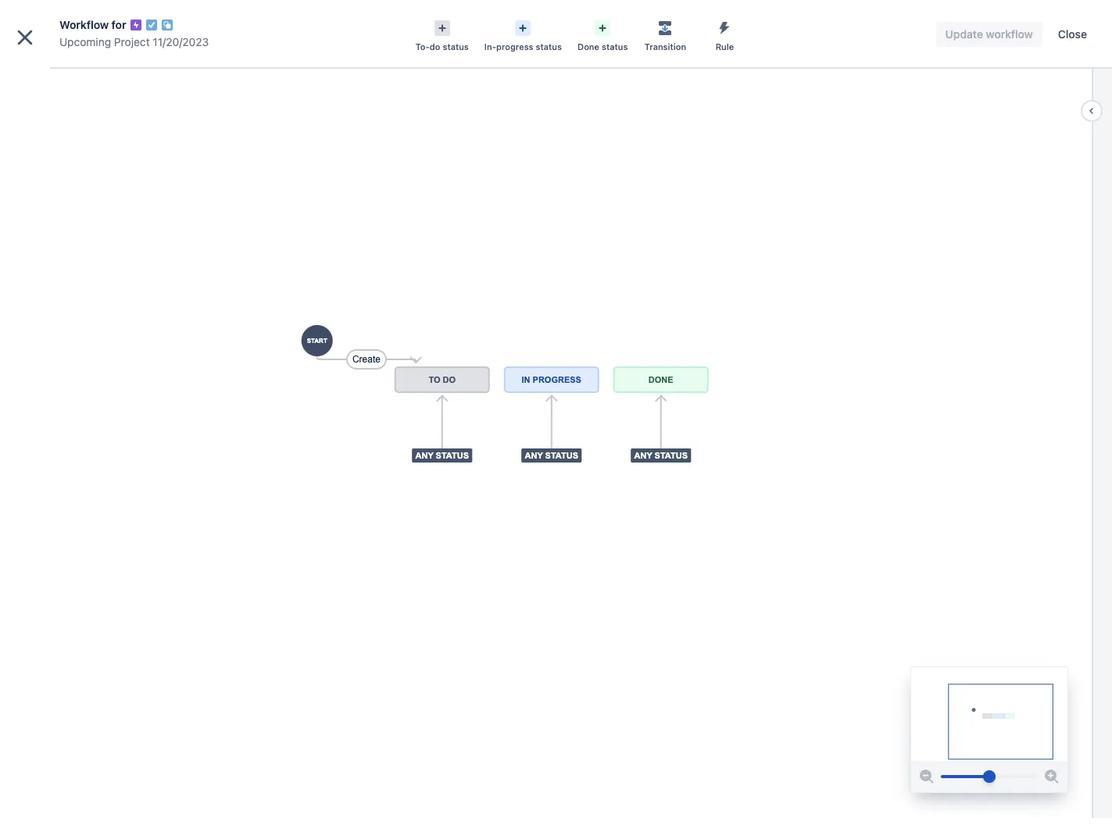 Task type: locate. For each thing, give the bounding box(es) containing it.
0 vertical spatial upcoming project 11/20/2023
[[59, 35, 209, 48]]

status right done
[[602, 41, 628, 52]]

status right the do
[[443, 41, 469, 52]]

done status button
[[570, 16, 636, 53]]

upcoming
[[59, 35, 111, 48], [47, 68, 100, 81]]

status
[[443, 41, 469, 52], [536, 41, 562, 52], [602, 41, 628, 52]]

project down upcoming project 11/20/2023 link
[[103, 68, 141, 81]]

close
[[1059, 27, 1088, 41]]

jira image
[[41, 12, 81, 31], [41, 12, 81, 31]]

for
[[112, 18, 126, 31]]

1 vertical spatial upcoming project 11/20/2023
[[47, 68, 202, 81]]

project
[[114, 35, 150, 48], [103, 68, 141, 81]]

1 status from the left
[[443, 41, 469, 52]]

0 vertical spatial 11/20/2023
[[153, 35, 209, 48]]

0 vertical spatial project
[[114, 35, 150, 48]]

0 vertical spatial upcoming
[[59, 35, 111, 48]]

create button
[[505, 9, 558, 34]]

2 status from the left
[[536, 41, 562, 52]]

0 horizontal spatial status
[[443, 41, 469, 52]]

create
[[514, 14, 549, 28]]

Zoom level range field
[[942, 762, 1039, 793]]

1 vertical spatial project
[[103, 68, 141, 81]]

status for to-do status
[[443, 41, 469, 52]]

group
[[6, 287, 181, 371], [6, 287, 181, 329], [6, 329, 181, 371]]

11/20/2023
[[153, 35, 209, 48], [143, 68, 202, 81]]

dialog
[[0, 0, 1113, 819]]

2 horizontal spatial status
[[602, 41, 628, 52]]

3 status from the left
[[602, 41, 628, 52]]

close button
[[1049, 22, 1097, 47]]

1 horizontal spatial status
[[536, 41, 562, 52]]

progress
[[497, 41, 534, 52]]

zoom in image
[[1043, 768, 1062, 787]]

in-progress status
[[485, 41, 562, 52]]

transition
[[645, 41, 687, 52]]

status down the create button at the top of the page
[[536, 41, 562, 52]]

upcoming project 11/20/2023 down for
[[59, 35, 209, 48]]

done
[[578, 41, 600, 52]]

upcoming project 11/20/2023 down upcoming project 11/20/2023 link
[[47, 68, 202, 81]]

dialog containing workflow for
[[0, 0, 1113, 819]]

upcoming project 11/20/2023
[[59, 35, 209, 48], [47, 68, 202, 81]]

rule button
[[696, 16, 755, 53]]

status for in-progress status
[[536, 41, 562, 52]]

create banner
[[0, 0, 1113, 44]]

workflow
[[59, 18, 109, 31]]

project down for
[[114, 35, 150, 48]]



Task type: vqa. For each thing, say whether or not it's contained in the screenshot.
Similar
no



Task type: describe. For each thing, give the bounding box(es) containing it.
transition button
[[636, 16, 696, 53]]

1 vertical spatial upcoming
[[47, 68, 100, 81]]

in-progress status button
[[477, 16, 570, 53]]

Search field
[[816, 9, 972, 34]]

do
[[430, 41, 441, 52]]

zoom out image
[[918, 768, 937, 787]]

1 vertical spatial 11/20/2023
[[143, 68, 202, 81]]

project inside upcoming project 11/20/2023 link
[[114, 35, 150, 48]]

to-do status button
[[408, 16, 477, 53]]

upcoming project 11/20/2023 link
[[59, 33, 209, 52]]

in-
[[485, 41, 497, 52]]

primary element
[[9, 0, 816, 43]]

rule
[[716, 41, 735, 52]]

done status
[[578, 41, 628, 52]]

you're in the workflow viewfinder, use the arrow keys to move it element
[[912, 668, 1068, 762]]

to-do status
[[416, 41, 469, 52]]

workflow for
[[59, 18, 126, 31]]

to-
[[416, 41, 430, 52]]

close workflow editor image
[[13, 25, 38, 50]]



